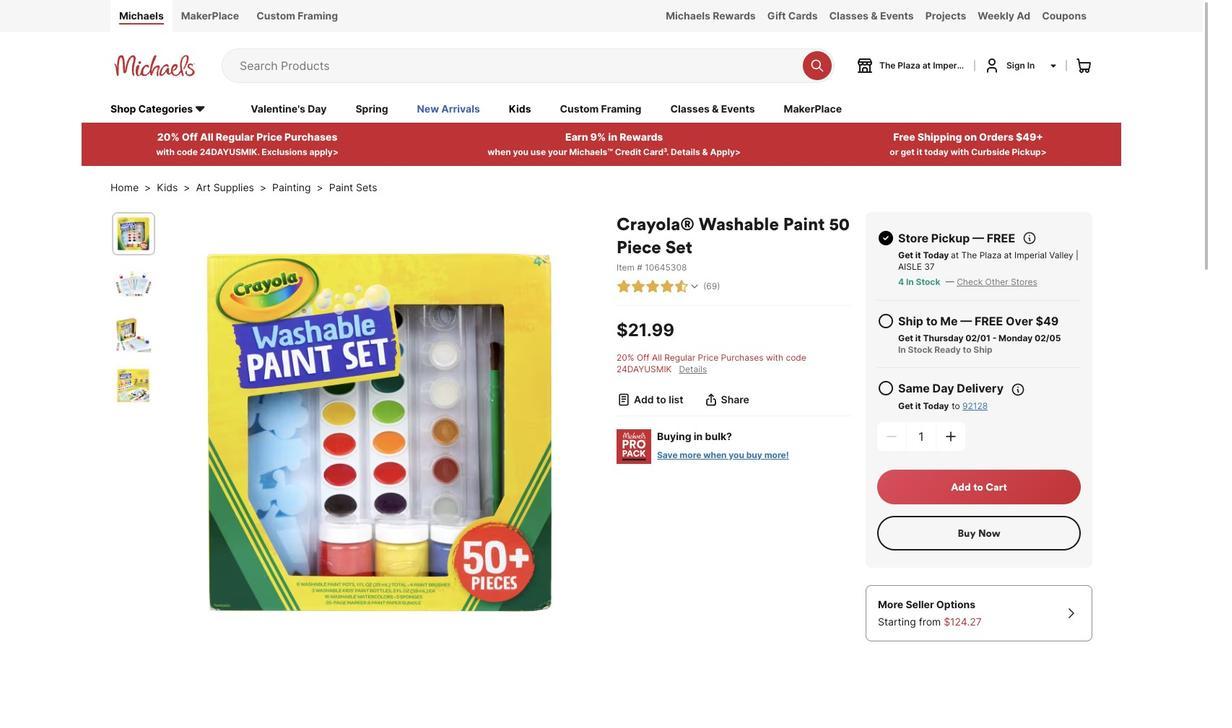 Task type: locate. For each thing, give the bounding box(es) containing it.
1 today from the top
[[923, 250, 949, 261]]

supplies
[[214, 181, 254, 193]]

1 horizontal spatial kids link
[[509, 102, 531, 118]]

off down shop categories link
[[182, 131, 198, 143]]

to down same day delivery
[[952, 401, 960, 411]]

1 horizontal spatial with
[[766, 352, 784, 363]]

details right card³.
[[671, 146, 700, 157]]

art supplies link
[[196, 180, 254, 195]]

price
[[257, 131, 282, 143], [698, 352, 719, 363]]

1 horizontal spatial michaels
[[666, 9, 711, 22]]

1 vertical spatial events
[[721, 102, 755, 115]]

0 vertical spatial stock
[[916, 276, 941, 287]]

4 in stock — check other stores
[[898, 276, 1038, 287]]

2 today from the top
[[923, 401, 949, 411]]

tabler image
[[1023, 231, 1037, 245], [646, 279, 660, 294], [660, 279, 675, 294], [675, 279, 689, 294], [689, 281, 701, 292], [617, 393, 631, 407]]

1 horizontal spatial off
[[637, 352, 650, 363]]

new arrivals link
[[417, 102, 480, 118]]

valentine's
[[251, 102, 305, 115]]

1 horizontal spatial paint
[[783, 213, 825, 235]]

1 vertical spatial in
[[906, 276, 914, 287]]

events up apply>
[[721, 102, 755, 115]]

stock inside get it thursday 02/01 - monday 02/05 in stock ready to ship
[[908, 344, 933, 355]]

all inside 20% off all regular price purchases with code 24dayusmik
[[652, 352, 662, 363]]

it down same
[[916, 401, 921, 411]]

0 vertical spatial custom framing
[[257, 9, 338, 22]]

& up apply>
[[712, 102, 719, 115]]

1 vertical spatial custom
[[560, 102, 599, 115]]

off up 24dayusmik
[[637, 352, 650, 363]]

plaza
[[898, 60, 921, 71], [980, 250, 1002, 261]]

0 vertical spatial you
[[513, 146, 529, 157]]

store pickup — free
[[898, 231, 1016, 245]]

purchases for 20% off all regular price purchases with code 24dayusmik. exclusions apply>
[[285, 131, 338, 143]]

it inside get it thursday 02/01 - monday 02/05 in stock ready to ship
[[916, 333, 921, 344]]

valley left sign
[[969, 60, 994, 71]]

crayola®
[[617, 213, 695, 235]]

1 vertical spatial —
[[946, 276, 955, 287]]

events left projects
[[880, 9, 914, 22]]

1 vertical spatial today
[[923, 401, 949, 411]]

1 horizontal spatial when
[[704, 450, 727, 461]]

1 vertical spatial kids link
[[157, 180, 178, 195]]

regular for 20% off all regular price purchases with code 24dayusmik. exclusions apply>
[[216, 131, 254, 143]]

item
[[617, 262, 635, 273]]

1 horizontal spatial custom framing link
[[560, 102, 642, 118]]

— left check
[[946, 276, 955, 287]]

code inside 20% off all regular price purchases with code 24dayusmik
[[786, 352, 807, 363]]

1 horizontal spatial all
[[652, 352, 662, 363]]

0 vertical spatial today
[[923, 250, 949, 261]]

20% up 24dayusmik
[[617, 352, 634, 363]]

ship inside get it thursday 02/01 - monday 02/05 in stock ready to ship
[[974, 344, 993, 355]]

plaza up other
[[980, 250, 1002, 261]]

you left buy on the bottom of the page
[[729, 450, 745, 461]]

0 horizontal spatial —
[[946, 276, 955, 287]]

& left apply>
[[702, 146, 708, 157]]

1 horizontal spatial regular
[[665, 352, 696, 363]]

1 michaels from the left
[[119, 9, 164, 22]]

options
[[937, 599, 976, 611]]

art
[[196, 181, 211, 193]]

1 vertical spatial classes
[[671, 102, 710, 115]]

0 vertical spatial the
[[880, 60, 896, 71]]

paint left sets
[[329, 181, 353, 193]]

day for valentine's
[[308, 102, 327, 115]]

when down bulk? at the bottom
[[704, 450, 727, 461]]

0 vertical spatial regular
[[216, 131, 254, 143]]

tabler image down #
[[631, 279, 646, 294]]

1 vertical spatial imperial
[[1015, 250, 1047, 261]]

1 horizontal spatial imperial
[[1015, 250, 1047, 261]]

off inside 20% off all regular price purchases with code 24dayusmik
[[637, 352, 650, 363]]

painting link
[[272, 180, 311, 195]]

all up 24dayusmik
[[652, 352, 662, 363]]

cards
[[788, 9, 818, 22]]

in right 9%
[[608, 131, 618, 143]]

custom
[[257, 9, 295, 22], [560, 102, 599, 115]]

apply>
[[710, 146, 741, 157]]

(
[[703, 281, 707, 292]]

0 horizontal spatial ship
[[898, 314, 924, 328]]

0 vertical spatial in
[[1027, 60, 1035, 71]]

orders
[[979, 131, 1014, 143]]

details up 'list'
[[679, 364, 707, 375]]

1 vertical spatial 20%
[[617, 352, 634, 363]]

makerplace for the leftmost makerplace link
[[181, 9, 239, 22]]

stock down thursday
[[908, 344, 933, 355]]

store
[[898, 231, 929, 245]]

your
[[548, 146, 567, 157]]

with inside 20% off all regular price purchases with code 24dayusmik
[[766, 352, 784, 363]]

1 vertical spatial the
[[962, 250, 977, 261]]

1 > from the left
[[144, 181, 151, 193]]

ship down 02/01
[[974, 344, 993, 355]]

1 vertical spatial makerplace
[[784, 102, 842, 115]]

price inside 20% off all regular price purchases with code 24dayusmik. exclusions apply>
[[257, 131, 282, 143]]

ship up thursday
[[898, 314, 924, 328]]

in inside buying in bulk? save more when you buy more!
[[694, 430, 703, 443]]

free
[[987, 231, 1016, 245], [975, 314, 1003, 328]]

20% for 20% off all regular price purchases with code 24dayusmik
[[617, 352, 634, 363]]

the right search button icon
[[880, 60, 896, 71]]

valley inside get it today at the plaza at imperial valley | aisle 37
[[1050, 250, 1074, 261]]

price up details dropdown button
[[698, 352, 719, 363]]

off for 20% off all regular price purchases with code 24dayusmik. exclusions apply>
[[182, 131, 198, 143]]

pickup>
[[1012, 146, 1047, 157]]

rewards
[[713, 9, 756, 22], [620, 131, 663, 143]]

free up get it today at the plaza at imperial valley | aisle 37
[[987, 231, 1016, 245]]

1 vertical spatial when
[[704, 450, 727, 461]]

0 horizontal spatial at
[[923, 60, 931, 71]]

all up 24dayusmik.
[[200, 131, 214, 143]]

0 vertical spatial custom framing link
[[248, 0, 347, 32]]

1 vertical spatial ship
[[974, 344, 993, 355]]

0 horizontal spatial add
[[634, 393, 654, 406]]

> right home
[[144, 181, 151, 193]]

it up the aisle
[[916, 250, 921, 261]]

purchases up share
[[721, 352, 764, 363]]

3 get from the top
[[898, 401, 914, 411]]

0 vertical spatial valley
[[969, 60, 994, 71]]

check
[[957, 276, 983, 287]]

get up the aisle
[[898, 250, 914, 261]]

in for sign
[[1027, 60, 1035, 71]]

20% off all regular price purchases with code 24dayusmik
[[617, 352, 807, 375]]

1 vertical spatial rewards
[[620, 131, 663, 143]]

in inside get it thursday 02/01 - monday 02/05 in stock ready to ship
[[898, 344, 906, 355]]

makerplace down search button icon
[[784, 102, 842, 115]]

1 vertical spatial custom framing
[[560, 102, 642, 115]]

2 michaels from the left
[[666, 9, 711, 22]]

2 horizontal spatial —
[[973, 231, 984, 245]]

imperial inside button
[[933, 60, 967, 71]]

$49
[[1036, 314, 1059, 328]]

kids link left art
[[157, 180, 178, 195]]

makerplace for the right makerplace link
[[784, 102, 842, 115]]

with
[[156, 146, 175, 157], [951, 146, 969, 157], [766, 352, 784, 363]]

to for add to cart
[[974, 481, 984, 494]]

classes & events up apply>
[[671, 102, 755, 115]]

gift
[[768, 9, 786, 22]]

0 horizontal spatial paint
[[329, 181, 353, 193]]

> right painting on the left top of page
[[317, 181, 323, 193]]

in right 4
[[906, 276, 914, 287]]

it
[[917, 146, 923, 157], [916, 250, 921, 261], [916, 333, 921, 344], [916, 401, 921, 411]]

all inside 20% off all regular price purchases with code 24dayusmik. exclusions apply>
[[200, 131, 214, 143]]

0 vertical spatial add
[[634, 393, 654, 406]]

projects link
[[920, 0, 972, 32]]

1 horizontal spatial custom framing
[[560, 102, 642, 115]]

makerplace right michaels link
[[181, 9, 239, 22]]

buying
[[657, 430, 692, 443]]

1 horizontal spatial day
[[933, 381, 954, 396]]

get inside get it today at the plaza at imperial valley | aisle 37
[[898, 250, 914, 261]]

day for same
[[933, 381, 954, 396]]

purchases inside 20% off all regular price purchases with code 24dayusmik. exclusions apply>
[[285, 131, 338, 143]]

kids left art
[[157, 181, 178, 193]]

with inside free shipping on orders $49+ or get it today with curbside pickup>
[[951, 146, 969, 157]]

20% inside 20% off all regular price purchases with code 24dayusmik. exclusions apply>
[[157, 131, 180, 143]]

imperial
[[933, 60, 967, 71], [1015, 250, 1047, 261]]

1 vertical spatial plaza
[[980, 250, 1002, 261]]

purchases up apply>
[[285, 131, 338, 143]]

0 vertical spatial details
[[671, 146, 700, 157]]

20% inside 20% off all regular price purchases with code 24dayusmik
[[617, 352, 634, 363]]

stock down 37 on the top right of page
[[916, 276, 941, 287]]

10645308
[[645, 262, 687, 273]]

tabler image
[[617, 279, 631, 294], [631, 279, 646, 294], [877, 313, 895, 330], [877, 380, 895, 397]]

0 horizontal spatial off
[[182, 131, 198, 143]]

1 horizontal spatial you
[[729, 450, 745, 461]]

free up -
[[975, 314, 1003, 328]]

same day delivery
[[898, 381, 1004, 396]]

regular up details dropdown button
[[665, 352, 696, 363]]

to left 'list'
[[656, 393, 666, 406]]

imperial down projects 'link'
[[933, 60, 967, 71]]

0 vertical spatial off
[[182, 131, 198, 143]]

add inside add to list popup button
[[634, 393, 654, 406]]

crayola® washable paint 50 piece set item # 10645308
[[617, 213, 850, 273]]

to inside add to list popup button
[[656, 393, 666, 406]]

free
[[894, 131, 916, 143]]

michaels for michaels
[[119, 9, 164, 22]]

add down 24dayusmik
[[634, 393, 654, 406]]

save
[[657, 450, 678, 461]]

1 horizontal spatial kids
[[509, 102, 531, 115]]

1 get from the top
[[898, 250, 914, 261]]

save more when you buy more! link
[[657, 450, 789, 461]]

2 vertical spatial &
[[702, 146, 708, 157]]

valley
[[969, 60, 994, 71], [1050, 250, 1074, 261]]

1 vertical spatial day
[[933, 381, 954, 396]]

you inside buying in bulk? save more when you buy more!
[[729, 450, 745, 461]]

day right valentine's
[[308, 102, 327, 115]]

paint inside crayola® washable paint 50 piece set item # 10645308
[[783, 213, 825, 235]]

1 horizontal spatial plaza
[[980, 250, 1002, 261]]

today down same day delivery
[[923, 401, 949, 411]]

1 horizontal spatial 20%
[[617, 352, 634, 363]]

add inside "add to cart" button
[[951, 481, 971, 494]]

rewards up credit
[[620, 131, 663, 143]]

0 horizontal spatial valley
[[969, 60, 994, 71]]

crayola&#xae; washable paint 50 piece set image
[[162, 212, 602, 653], [113, 214, 154, 254], [113, 264, 154, 305], [113, 315, 154, 355], [113, 365, 154, 406]]

0 horizontal spatial classes
[[671, 102, 710, 115]]

1 horizontal spatial classes & events
[[829, 9, 914, 22]]

rewards left gift
[[713, 9, 756, 22]]

1 horizontal spatial the
[[962, 250, 977, 261]]

0 vertical spatial classes & events
[[829, 9, 914, 22]]

in right sign
[[1027, 60, 1035, 71]]

it inside get it today at the plaza at imperial valley | aisle 37
[[916, 250, 921, 261]]

get
[[898, 250, 914, 261], [898, 333, 914, 344], [898, 401, 914, 411]]

regular inside 20% off all regular price purchases with code 24dayusmik
[[665, 352, 696, 363]]

valentine's day link
[[251, 102, 327, 118]]

home > kids > art supplies > painting > paint sets
[[110, 181, 377, 193]]

spring
[[356, 102, 388, 115]]

$21.99
[[617, 320, 675, 341]]

1 vertical spatial paint
[[783, 213, 825, 235]]

0 horizontal spatial rewards
[[620, 131, 663, 143]]

50
[[829, 213, 850, 235]]

1 vertical spatial code
[[786, 352, 807, 363]]

categories
[[138, 102, 193, 115]]

the down store pickup — free
[[962, 250, 977, 261]]

0 vertical spatial makerplace link
[[172, 0, 248, 32]]

off inside 20% off all regular price purchases with code 24dayusmik. exclusions apply>
[[182, 131, 198, 143]]

get down same
[[898, 401, 914, 411]]

get inside get it thursday 02/01 - monday 02/05 in stock ready to ship
[[898, 333, 914, 344]]

with for 20% off all regular price purchases with code 24dayusmik
[[766, 352, 784, 363]]

0 vertical spatial rewards
[[713, 9, 756, 22]]

set
[[666, 236, 692, 258]]

day
[[308, 102, 327, 115], [933, 381, 954, 396]]

kids link down search input field
[[509, 102, 531, 118]]

& right cards
[[871, 9, 878, 22]]

regular
[[216, 131, 254, 143], [665, 352, 696, 363]]

2 horizontal spatial &
[[871, 9, 878, 22]]

details inside details dropdown button
[[679, 364, 707, 375]]

in inside the sign in dropdown button
[[1027, 60, 1035, 71]]

1 vertical spatial kids
[[157, 181, 178, 193]]

price for 20% off all regular price purchases with code 24dayusmik
[[698, 352, 719, 363]]

share button
[[704, 393, 750, 407]]

list
[[669, 393, 684, 406]]

1 horizontal spatial —
[[961, 314, 972, 328]]

get for get it thursday 02/01 - monday 02/05 in stock ready to ship
[[898, 333, 914, 344]]

to inside get it thursday 02/01 - monday 02/05 in stock ready to ship
[[963, 344, 972, 355]]

)
[[717, 281, 721, 292]]

1 vertical spatial add
[[951, 481, 971, 494]]

at up other
[[1004, 250, 1012, 261]]

1 vertical spatial details
[[679, 364, 707, 375]]

( 69 )
[[703, 281, 721, 292]]

to down 02/01
[[963, 344, 972, 355]]

curbside
[[971, 146, 1010, 157]]

get left thursday
[[898, 333, 914, 344]]

0 horizontal spatial you
[[513, 146, 529, 157]]

> left painting on the left top of page
[[260, 181, 267, 193]]

> left art
[[184, 181, 190, 193]]

get for get it today to 92128
[[898, 401, 914, 411]]

when left "use"
[[488, 146, 511, 157]]

3 > from the left
[[260, 181, 267, 193]]

1 horizontal spatial add
[[951, 481, 971, 494]]

code inside 20% off all regular price purchases with code 24dayusmik. exclusions apply>
[[177, 146, 198, 157]]

at
[[923, 60, 931, 71], [951, 250, 959, 261], [1004, 250, 1012, 261]]

classes & events link
[[824, 0, 920, 32], [671, 102, 755, 118]]

1 vertical spatial classes & events
[[671, 102, 755, 115]]

to for add to list
[[656, 393, 666, 406]]

1 horizontal spatial framing
[[601, 102, 642, 115]]

20% down shop categories link
[[157, 131, 180, 143]]

it left thursday
[[916, 333, 921, 344]]

price up exclusions
[[257, 131, 282, 143]]

add left cart
[[951, 481, 971, 494]]

purchases
[[285, 131, 338, 143], [721, 352, 764, 363]]

kids down search input field
[[509, 102, 531, 115]]

arrivals
[[441, 102, 480, 115]]

coupons link
[[1036, 0, 1093, 32]]

2 vertical spatial —
[[961, 314, 972, 328]]

1 horizontal spatial in
[[694, 430, 703, 443]]

at down store pickup — free
[[951, 250, 959, 261]]

0 vertical spatial plaza
[[898, 60, 921, 71]]

2 vertical spatial in
[[898, 344, 906, 355]]

& inside earn 9% in rewards when you use your michaels™ credit card³. details & apply>
[[702, 146, 708, 157]]

regular inside 20% off all regular price purchases with code 24dayusmik. exclusions apply>
[[216, 131, 254, 143]]

0 vertical spatial classes & events link
[[824, 0, 920, 32]]

0 horizontal spatial plaza
[[898, 60, 921, 71]]

classes & events link right cards
[[824, 0, 920, 32]]

today up 37 on the top right of page
[[923, 250, 949, 261]]

paint
[[329, 181, 353, 193], [783, 213, 825, 235]]

0 horizontal spatial day
[[308, 102, 327, 115]]

1 vertical spatial free
[[975, 314, 1003, 328]]

today inside get it today at the plaza at imperial valley | aisle 37
[[923, 250, 949, 261]]

in up same
[[898, 344, 906, 355]]

shop categories link
[[110, 102, 222, 118]]

add for add to list
[[634, 393, 654, 406]]

2 get from the top
[[898, 333, 914, 344]]

credit
[[615, 146, 641, 157]]

classes & events right cards
[[829, 9, 914, 22]]

1 vertical spatial get
[[898, 333, 914, 344]]

to inside "add to cart" button
[[974, 481, 984, 494]]

at down projects 'link'
[[923, 60, 931, 71]]

with inside 20% off all regular price purchases with code 24dayusmik. exclusions apply>
[[156, 146, 175, 157]]

spring link
[[356, 102, 388, 118]]

to left me
[[926, 314, 938, 328]]

valley left |
[[1050, 250, 1074, 261]]

more
[[878, 599, 904, 611]]

michaels rewards
[[666, 9, 756, 22]]

0 horizontal spatial purchases
[[285, 131, 338, 143]]

sign
[[1007, 60, 1025, 71]]

code for 20% off all regular price purchases with code 24dayusmik
[[786, 352, 807, 363]]

purchases for 20% off all regular price purchases with code 24dayusmik
[[721, 352, 764, 363]]

— right me
[[961, 314, 972, 328]]

painting
[[272, 181, 311, 193]]

to left cart
[[974, 481, 984, 494]]

michaels™
[[569, 146, 613, 157]]

0 vertical spatial 20%
[[157, 131, 180, 143]]

paint left the 50
[[783, 213, 825, 235]]

in for 4
[[906, 276, 914, 287]]

button to increment counter for number stepper image
[[944, 430, 958, 444]]

plaza down projects 'link'
[[898, 60, 921, 71]]

in up more
[[694, 430, 703, 443]]

in inside earn 9% in rewards when you use your michaels™ credit card³. details & apply>
[[608, 131, 618, 143]]

it inside free shipping on orders $49+ or get it today with curbside pickup>
[[917, 146, 923, 157]]

day up get it today to 92128
[[933, 381, 954, 396]]

0 horizontal spatial code
[[177, 146, 198, 157]]

— up get it today at the plaza at imperial valley | aisle 37
[[973, 231, 984, 245]]

it right get
[[917, 146, 923, 157]]

you left "use"
[[513, 146, 529, 157]]

1 horizontal spatial classes
[[829, 9, 869, 22]]

imperial up the "stores"
[[1015, 250, 1047, 261]]

1 vertical spatial classes & events link
[[671, 102, 755, 118]]

classes & events link up apply>
[[671, 102, 755, 118]]

Number Stepper text field
[[907, 422, 936, 451]]

1 horizontal spatial valley
[[1050, 250, 1074, 261]]

0 vertical spatial events
[[880, 9, 914, 22]]

0 vertical spatial price
[[257, 131, 282, 143]]

purchases inside 20% off all regular price purchases with code 24dayusmik
[[721, 352, 764, 363]]

regular up 24dayusmik.
[[216, 131, 254, 143]]

shipping
[[918, 131, 962, 143]]

to
[[926, 314, 938, 328], [963, 344, 972, 355], [656, 393, 666, 406], [952, 401, 960, 411], [974, 481, 984, 494]]

2 > from the left
[[184, 181, 190, 193]]

add
[[634, 393, 654, 406], [951, 481, 971, 494]]

price inside 20% off all regular price purchases with code 24dayusmik
[[698, 352, 719, 363]]

buying in bulk? save more when you buy more!
[[657, 430, 789, 461]]

michaels link
[[110, 0, 172, 32]]

1 horizontal spatial price
[[698, 352, 719, 363]]

in
[[1027, 60, 1035, 71], [906, 276, 914, 287], [898, 344, 906, 355]]

get it today to 92128
[[898, 401, 988, 411]]



Task type: describe. For each thing, give the bounding box(es) containing it.
0 vertical spatial ship
[[898, 314, 924, 328]]

home link
[[110, 180, 139, 195]]

124.27
[[950, 616, 982, 628]]

with for 20% off all regular price purchases with code 24dayusmik. exclusions apply>
[[156, 146, 175, 157]]

0 horizontal spatial makerplace link
[[172, 0, 248, 32]]

plaza inside button
[[898, 60, 921, 71]]

$49+
[[1016, 131, 1044, 143]]

earn 9% in rewards when you use your michaels™ credit card³. details & apply>
[[488, 131, 741, 157]]

0 vertical spatial free
[[987, 231, 1016, 245]]

michaels for michaels rewards
[[666, 9, 711, 22]]

it for get it today to 92128
[[916, 401, 921, 411]]

get it thursday 02/01 - monday 02/05 in stock ready to ship
[[898, 333, 1061, 355]]

events for left classes & events link
[[721, 102, 755, 115]]

69
[[707, 281, 717, 292]]

1 horizontal spatial custom
[[560, 102, 599, 115]]

at inside button
[[923, 60, 931, 71]]

same
[[898, 381, 930, 396]]

when inside earn 9% in rewards when you use your michaels™ credit card³. details & apply>
[[488, 146, 511, 157]]

regular for 20% off all regular price purchases with code 24dayusmik
[[665, 352, 696, 363]]

gift cards link
[[762, 0, 824, 32]]

1 vertical spatial framing
[[601, 102, 642, 115]]

buy
[[747, 450, 763, 461]]

sign in
[[1007, 60, 1035, 71]]

more seller options starting from $ 124.27
[[878, 599, 982, 628]]

0 horizontal spatial kids link
[[157, 180, 178, 195]]

— for check
[[946, 276, 955, 287]]

02/05
[[1035, 333, 1061, 344]]

imperial inside get it today at the plaza at imperial valley | aisle 37
[[1015, 250, 1047, 261]]

get
[[901, 146, 915, 157]]

card³.
[[643, 146, 669, 157]]

valentine's day
[[251, 102, 327, 115]]

michaels rewards link
[[660, 0, 762, 32]]

tabler image left same
[[877, 380, 895, 397]]

add for add to cart
[[951, 481, 971, 494]]

1 vertical spatial custom framing link
[[560, 102, 642, 118]]

washable
[[699, 213, 779, 235]]

4
[[898, 276, 904, 287]]

0 vertical spatial kids
[[509, 102, 531, 115]]

0 vertical spatial —
[[973, 231, 984, 245]]

weekly
[[978, 9, 1015, 22]]

delivery
[[957, 381, 1004, 396]]

4 > from the left
[[317, 181, 323, 193]]

aisle
[[898, 261, 922, 272]]

add to list button
[[617, 393, 684, 407]]

add to list
[[634, 393, 684, 406]]

0 horizontal spatial custom
[[257, 9, 295, 22]]

seller
[[906, 599, 934, 611]]

#
[[637, 262, 643, 273]]

1 horizontal spatial makerplace link
[[784, 102, 842, 118]]

today for at
[[923, 250, 949, 261]]

it for get it today at the plaza at imperial valley | aisle 37
[[916, 250, 921, 261]]

the inside get it today at the plaza at imperial valley | aisle 37
[[962, 250, 977, 261]]

pickup
[[932, 231, 970, 245]]

0 vertical spatial kids link
[[509, 102, 531, 118]]

24dayusmik
[[617, 364, 672, 375]]

plaza inside get it today at the plaza at imperial valley | aisle 37
[[980, 250, 1002, 261]]

you inside earn 9% in rewards when you use your michaels™ credit card³. details & apply>
[[513, 146, 529, 157]]

shop
[[110, 102, 136, 115]]

events for classes & events link to the right
[[880, 9, 914, 22]]

-
[[993, 333, 997, 344]]

shop categories
[[110, 102, 193, 115]]

or
[[890, 146, 899, 157]]

all for 20% off all regular price purchases with code 24dayusmik. exclusions apply>
[[200, 131, 214, 143]]

today for to
[[923, 401, 949, 411]]

it for get it thursday 02/01 - monday 02/05 in stock ready to ship
[[916, 333, 921, 344]]

20% off all regular price purchases with code 24dayusmik. exclusions apply>
[[156, 131, 339, 157]]

open samedaydelivery details modal image
[[1011, 383, 1026, 397]]

when inside buying in bulk? save more when you buy more!
[[704, 450, 727, 461]]

the inside button
[[880, 60, 896, 71]]

me
[[941, 314, 958, 328]]

2 horizontal spatial at
[[1004, 250, 1012, 261]]

new arrivals
[[417, 102, 480, 115]]

0 horizontal spatial classes & events link
[[671, 102, 755, 118]]

tabler image left me
[[877, 313, 895, 330]]

more!
[[765, 450, 789, 461]]

apply>
[[309, 146, 339, 157]]

0 vertical spatial classes
[[829, 9, 869, 22]]

stores
[[1011, 276, 1038, 287]]

ready
[[935, 344, 961, 355]]

ship to me — free over $49
[[898, 314, 1059, 328]]

0 vertical spatial &
[[871, 9, 878, 22]]

sets
[[356, 181, 377, 193]]

monday
[[999, 333, 1033, 344]]

get for get it today at the plaza at imperial valley | aisle 37
[[898, 250, 914, 261]]

details inside earn 9% in rewards when you use your michaels™ credit card³. details & apply>
[[671, 146, 700, 157]]

over
[[1006, 314, 1033, 328]]

0 vertical spatial framing
[[298, 9, 338, 22]]

0 horizontal spatial custom framing link
[[248, 0, 347, 32]]

weekly ad
[[978, 9, 1031, 22]]

price for 20% off all regular price purchases with code 24dayusmik. exclusions apply>
[[257, 131, 282, 143]]

ad
[[1017, 9, 1031, 22]]

search button image
[[810, 58, 825, 73]]

92128 link
[[963, 401, 988, 411]]

now
[[979, 527, 1001, 540]]

weekly ad link
[[972, 0, 1036, 32]]

1 vertical spatial &
[[712, 102, 719, 115]]

off for 20% off all regular price purchases with code 24dayusmik
[[637, 352, 650, 363]]

02/01
[[966, 333, 991, 344]]

24dayusmik.
[[200, 146, 260, 157]]

|
[[1076, 250, 1079, 261]]

paint sets link
[[329, 180, 377, 195]]

37
[[925, 261, 935, 272]]

1 horizontal spatial classes & events link
[[824, 0, 920, 32]]

rewards inside earn 9% in rewards when you use your michaels™ credit card³. details & apply>
[[620, 131, 663, 143]]

tabler image down item
[[617, 279, 631, 294]]

1 horizontal spatial rewards
[[713, 9, 756, 22]]

new
[[417, 102, 439, 115]]

all for 20% off all regular price purchases with code 24dayusmik
[[652, 352, 662, 363]]

thursday
[[923, 333, 964, 344]]

sign in button
[[984, 57, 1058, 74]]

to for ship to me — free over $49
[[926, 314, 938, 328]]

1 horizontal spatial at
[[951, 250, 959, 261]]

the plaza at imperial valley
[[880, 60, 994, 71]]

buy
[[958, 527, 976, 540]]

20% for 20% off all regular price purchases with code 24dayusmik. exclusions apply>
[[157, 131, 180, 143]]

free shipping on orders $49+ or get it today with curbside pickup>
[[890, 131, 1047, 157]]

piece
[[617, 236, 661, 258]]

code for 20% off all regular price purchases with code 24dayusmik. exclusions apply>
[[177, 146, 198, 157]]

valley inside button
[[969, 60, 994, 71]]

92128
[[963, 401, 988, 411]]

0 vertical spatial paint
[[329, 181, 353, 193]]

Search Input field
[[240, 49, 796, 82]]

— for free
[[961, 314, 972, 328]]

0 horizontal spatial kids
[[157, 181, 178, 193]]

0 horizontal spatial custom framing
[[257, 9, 338, 22]]

coupons
[[1042, 9, 1087, 22]]

add to cart button
[[877, 470, 1081, 505]]

cart
[[986, 481, 1007, 494]]

from
[[919, 616, 941, 628]]

details button
[[679, 364, 708, 375]]



Task type: vqa. For each thing, say whether or not it's contained in the screenshot.
CLASSES & EVENTS link to the left
yes



